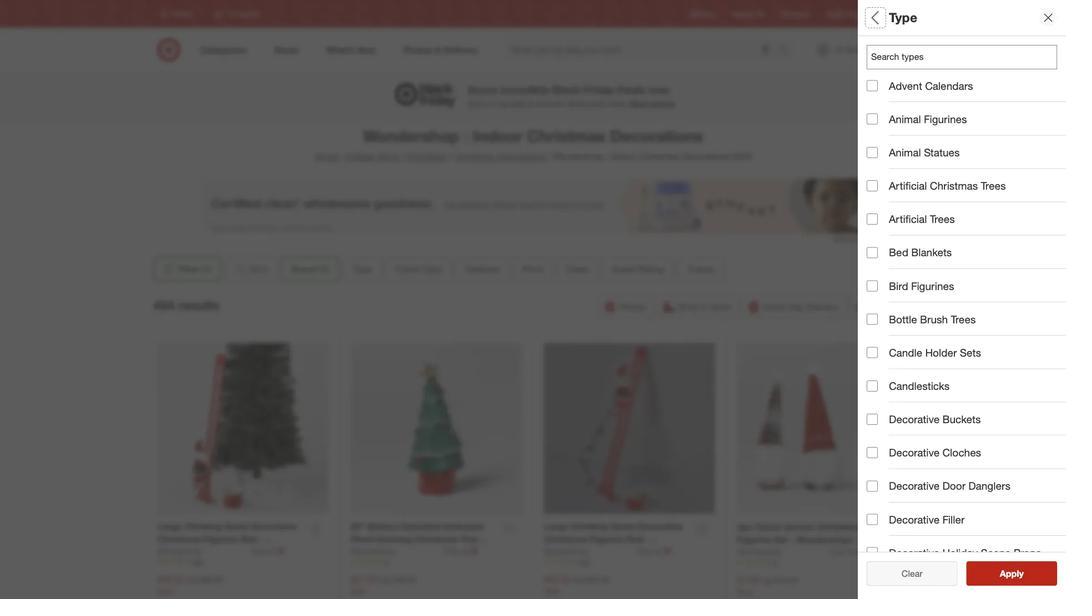 Task type: describe. For each thing, give the bounding box(es) containing it.
animal for animal statues
[[889, 146, 921, 159]]

target inside wondershop : indoor christmas decorations target / holiday shop / christmas / christmas decorations / wondershop : indoor christmas decorations (454)
[[314, 151, 339, 162]]

saving
[[651, 99, 675, 108]]

wondershop™ inside the 20" battery operated animated plush dancing christmas tree sculpture - wondershop™ green
[[400, 547, 458, 558]]

decorative up 256 link
[[251, 522, 297, 533]]

animal figurines
[[889, 113, 967, 126]]

now
[[648, 83, 669, 96]]

$65.00 for 256
[[200, 575, 223, 585]]

christmas inside 3pc fabric gnome christmas figurine set - wondershop™ white/red
[[817, 522, 860, 533]]

$21.00
[[351, 575, 377, 585]]

0 horizontal spatial theme button
[[678, 257, 724, 282]]

artificial for artificial christmas trees
[[889, 180, 927, 192]]

set
[[774, 535, 788, 546]]

guest inside all filters dialog
[[867, 281, 897, 294]]

deals inside score incredible black friday deals now save on top gifts & find new deals each week. start saving
[[617, 83, 645, 96]]

ad
[[756, 10, 764, 18]]

shop in store
[[678, 302, 731, 312]]

$45.50 for 143
[[544, 575, 571, 585]]

registry
[[691, 10, 715, 18]]

large climbing santa decorative christmas figurine red - wondershop™ for 256
[[157, 522, 297, 558]]

3pc fabric gnome christmas figurine set - wondershop™ white/red
[[737, 522, 860, 559]]

wondershop link for 143
[[544, 546, 635, 558]]

friday
[[583, 83, 614, 96]]

sold by button
[[867, 386, 1067, 425]]

all
[[920, 569, 929, 580]]

christmas down new
[[527, 126, 606, 146]]

filter
[[178, 264, 199, 275]]

1 vertical spatial frame
[[396, 264, 420, 275]]

christmas right holiday shop link
[[407, 151, 447, 162]]

bottle
[[889, 313, 917, 326]]

sets
[[960, 347, 981, 359]]

delivery
[[807, 302, 839, 312]]

redcard
[[782, 10, 809, 18]]

see results button
[[967, 562, 1058, 587]]

143
[[579, 558, 590, 566]]

(1) for brand (1)
[[319, 264, 329, 275]]

20"
[[351, 522, 365, 533]]

wondershop up 143
[[544, 547, 588, 557]]

shop inside wondershop : indoor christmas decorations target / holiday shop / christmas / christmas decorations / wondershop : indoor christmas decorations (454)
[[378, 151, 399, 162]]

include out of stock
[[889, 513, 983, 525]]

- inside 3pc fabric gnome christmas figurine set - wondershop™ white/red
[[791, 535, 794, 546]]

large climbing santa decorative christmas figurine red - wondershop™ link for 143
[[544, 521, 689, 558]]

$7.00 reg $10.00 sale
[[737, 575, 798, 597]]

theme button inside all filters dialog
[[867, 308, 1067, 347]]

holiday inside wondershop : indoor christmas decorations target / holiday shop / christmas / christmas decorations / wondershop : indoor christmas decorations (454)
[[346, 151, 376, 162]]

same day delivery
[[763, 302, 839, 312]]

0 vertical spatial theme
[[687, 264, 715, 275]]

christmas up "256"
[[157, 535, 201, 545]]

santa for 256
[[224, 522, 249, 533]]

dancing
[[377, 535, 412, 545]]

wondershop down 'plush'
[[351, 547, 395, 557]]

artificial trees
[[889, 213, 955, 226]]

christmas right "christmas" link
[[455, 151, 495, 162]]

battery
[[367, 522, 399, 533]]

search button
[[774, 38, 800, 64]]

1 horizontal spatial type button
[[867, 36, 1067, 75]]

wondershop up "256"
[[157, 547, 202, 557]]

danglers
[[969, 480, 1011, 493]]

climbing for 143
[[571, 522, 608, 533]]

Artificial Christmas Trees checkbox
[[867, 181, 878, 192]]

decorations up advertisement region
[[498, 151, 546, 162]]

1 horizontal spatial deals button
[[867, 231, 1067, 269]]

only at ¬ for 11
[[831, 547, 865, 558]]

sort button
[[225, 257, 277, 282]]

decorative for decorative door danglers
[[889, 480, 940, 493]]

large climbing santa decorative christmas figurine red - wondershop™ for 143
[[544, 522, 683, 558]]

type dialog
[[858, 0, 1067, 600]]

3pc
[[737, 522, 753, 533]]

week.
[[608, 99, 628, 108]]

shop in store button
[[658, 295, 738, 319]]

door
[[943, 480, 966, 493]]

all filters dialog
[[858, 0, 1067, 600]]

on
[[487, 99, 496, 108]]

at for 2
[[462, 547, 469, 557]]

include
[[889, 513, 924, 525]]

&
[[529, 99, 534, 108]]

$45.50 reg $65.00 sale for 256
[[157, 575, 223, 597]]

3
[[903, 39, 906, 46]]

advent
[[889, 79, 923, 92]]

wondershop link for 11
[[737, 547, 829, 558]]

out
[[927, 513, 942, 525]]

0 horizontal spatial deals
[[566, 264, 589, 275]]

department button
[[867, 425, 1067, 464]]

decorative door danglers
[[889, 480, 1011, 493]]

find stores
[[882, 10, 915, 18]]

shipping button
[[850, 295, 913, 319]]

trees for brush
[[951, 313, 976, 326]]

1 vertical spatial trees
[[930, 213, 955, 226]]

bed blankets
[[889, 246, 952, 259]]

1 horizontal spatial target
[[827, 10, 845, 18]]

1 horizontal spatial :
[[606, 151, 609, 162]]

Decorative Filler checkbox
[[867, 515, 878, 526]]

save
[[468, 99, 485, 108]]

sale for 256
[[157, 587, 173, 597]]

color button
[[867, 347, 1067, 386]]

search
[[774, 46, 800, 56]]

0 horizontal spatial indoor
[[473, 126, 523, 146]]

¬ for 143
[[664, 546, 671, 557]]

¬ for 11
[[858, 547, 865, 558]]

0 horizontal spatial price button
[[513, 257, 553, 282]]

reg for 143
[[573, 575, 584, 585]]

clear button
[[867, 562, 958, 587]]

frame inside all filters dialog
[[867, 125, 899, 138]]

blankets
[[912, 246, 952, 259]]

operated
[[401, 522, 441, 533]]

Decorative Cloches checkbox
[[867, 448, 878, 459]]

large for 256
[[157, 522, 182, 533]]

wondershop link for 2
[[351, 546, 442, 558]]

guest rating button inside all filters dialog
[[867, 269, 1067, 308]]

color
[[867, 359, 894, 371]]

0 horizontal spatial type button
[[344, 257, 382, 282]]

target link
[[314, 151, 339, 162]]

$21.00 reg $30.00 sale
[[351, 575, 416, 597]]

same day delivery button
[[743, 295, 846, 319]]

Decorative Buckets checkbox
[[867, 414, 878, 425]]

wondershop down deals
[[553, 151, 604, 162]]

filter (1)
[[178, 264, 212, 275]]

find
[[882, 10, 894, 18]]

stores
[[896, 10, 915, 18]]

sold
[[867, 398, 889, 410]]

0 horizontal spatial deals button
[[557, 257, 598, 282]]

0 horizontal spatial frame type button
[[386, 257, 451, 282]]

3 / from the left
[[449, 151, 452, 162]]

new
[[551, 99, 565, 108]]

clear all button
[[867, 562, 958, 587]]

clear all
[[896, 569, 929, 580]]

find
[[536, 99, 549, 108]]

Artificial Trees checkbox
[[867, 214, 878, 225]]

Animal Figurines checkbox
[[867, 114, 878, 125]]

sold by
[[867, 398, 904, 410]]

Bird Figurines checkbox
[[867, 281, 878, 292]]

weekly ad link
[[733, 9, 764, 19]]

bird
[[889, 280, 909, 293]]

find stores link
[[882, 9, 915, 19]]

large climbing santa decorative christmas figurine red - wondershop™ link for 256
[[157, 521, 302, 558]]

holiday shop link
[[346, 151, 399, 162]]

Advent Calendars checkbox
[[867, 80, 878, 91]]

1 vertical spatial price
[[523, 264, 543, 275]]

0 vertical spatial features button
[[867, 153, 1067, 192]]

deals inside all filters dialog
[[867, 242, 895, 255]]

sort
[[250, 264, 267, 275]]

black
[[552, 83, 581, 96]]

(454)
[[733, 151, 752, 162]]

holiday inside type "dialog"
[[943, 547, 978, 560]]

454
[[153, 298, 175, 314]]

- up 256 link
[[260, 535, 263, 545]]

score incredible black friday deals now save on top gifts & find new deals each week. start saving
[[468, 83, 675, 108]]

scene
[[981, 547, 1011, 560]]

0 horizontal spatial guest rating
[[612, 264, 664, 275]]

candle holder sets
[[889, 347, 981, 359]]

1 vertical spatial features button
[[456, 257, 509, 282]]

start
[[630, 99, 649, 108]]

sculpture
[[351, 547, 392, 558]]

none text field inside type "dialog"
[[867, 45, 1058, 69]]

decorative cloches
[[889, 447, 982, 460]]

plush
[[351, 535, 374, 545]]

4 / from the left
[[548, 151, 551, 162]]

cloches
[[943, 447, 982, 460]]

0 vertical spatial guest
[[612, 264, 636, 275]]

filters
[[886, 10, 920, 25]]

2
[[385, 558, 389, 566]]

brand for brand wondershop
[[867, 83, 897, 95]]

1 vertical spatial indoor
[[611, 151, 637, 162]]

decorative up '143' link
[[638, 522, 683, 533]]

all filters
[[867, 10, 920, 25]]

rating inside all filters dialog
[[900, 281, 932, 294]]



Task type: locate. For each thing, give the bounding box(es) containing it.
1 vertical spatial :
[[606, 151, 609, 162]]

only at ¬ down tree
[[444, 546, 478, 557]]

2 vertical spatial trees
[[951, 313, 976, 326]]

0 horizontal spatial $45.50
[[157, 575, 184, 585]]

1 horizontal spatial frame type button
[[867, 114, 1067, 153]]

2 large climbing santa decorative christmas figurine red - wondershop™ from the left
[[544, 522, 683, 558]]

Animal Statues checkbox
[[867, 147, 878, 158]]

clear inside all filters dialog
[[896, 569, 917, 580]]

bird figurines
[[889, 280, 955, 293]]

$10.00
[[775, 576, 798, 586]]

figurine for 256
[[203, 535, 238, 545]]

reg for 11
[[761, 576, 773, 586]]

christmas
[[527, 126, 606, 146], [407, 151, 447, 162], [455, 151, 495, 162], [639, 151, 680, 162], [930, 180, 978, 192], [817, 522, 860, 533], [157, 535, 201, 545], [414, 535, 458, 545], [544, 535, 587, 545]]

wondershop up "christmas" link
[[363, 126, 459, 146]]

1 horizontal spatial $45.50
[[544, 575, 571, 585]]

of
[[945, 513, 954, 525]]

- right set
[[791, 535, 794, 546]]

redcard link
[[782, 9, 809, 19]]

1 horizontal spatial frame
[[867, 125, 899, 138]]

1 vertical spatial shop
[[678, 302, 699, 312]]

1 horizontal spatial results
[[1007, 569, 1036, 580]]

2 / from the left
[[402, 151, 405, 162]]

(1)
[[202, 264, 212, 275], [319, 264, 329, 275]]

sale inside $21.00 reg $30.00 sale
[[351, 587, 366, 597]]

figurines for animal figurines
[[924, 113, 967, 126]]

$65.00 for 143
[[586, 575, 610, 585]]

0 vertical spatial :
[[464, 126, 468, 146]]

1 vertical spatial guest rating
[[867, 281, 932, 294]]

Candle Holder Sets checkbox
[[867, 348, 878, 359]]

decorative holiday scene props
[[889, 547, 1042, 560]]

shop left in
[[678, 302, 699, 312]]

at
[[269, 547, 275, 557], [462, 547, 469, 557], [655, 547, 662, 557], [849, 548, 855, 557]]

decorative
[[889, 414, 940, 426], [889, 447, 940, 460], [889, 480, 940, 493], [889, 514, 940, 526], [251, 522, 297, 533], [638, 522, 683, 533], [889, 547, 940, 560]]

indoor up christmas decorations link at the top of the page
[[473, 126, 523, 146]]

christmas down 'saving' at the right top of the page
[[639, 151, 680, 162]]

type inside "dialog"
[[889, 10, 918, 25]]

2 clear from the left
[[902, 569, 923, 580]]

results
[[178, 298, 219, 314], [1007, 569, 1036, 580]]

decorations down 'saving' at the right top of the page
[[610, 126, 703, 146]]

0 horizontal spatial (1)
[[202, 264, 212, 275]]

1 vertical spatial results
[[1007, 569, 1036, 580]]

1 vertical spatial target
[[314, 151, 339, 162]]

deals button
[[867, 231, 1067, 269], [557, 257, 598, 282]]

decorative for decorative cloches
[[889, 447, 940, 460]]

animal down brand wondershop on the top right of the page
[[889, 113, 921, 126]]

2 horizontal spatial deals
[[867, 242, 895, 255]]

only for 11
[[831, 548, 847, 557]]

$30.00
[[393, 575, 416, 585]]

brand up animal figurines checkbox on the right of page
[[867, 83, 897, 95]]

256
[[192, 558, 203, 566]]

2 $45.50 from the left
[[544, 575, 571, 585]]

2 animal from the top
[[889, 146, 921, 159]]

brand right sort
[[291, 264, 317, 275]]

¬ for 256
[[277, 546, 285, 557]]

only at ¬ up 256 link
[[251, 546, 285, 557]]

0 vertical spatial frame type
[[867, 125, 925, 138]]

0 horizontal spatial figurine
[[203, 535, 238, 545]]

christmas left decorative filler checkbox
[[817, 522, 860, 533]]

clear inside type "dialog"
[[902, 569, 923, 580]]

1 horizontal spatial red
[[627, 535, 644, 545]]

2 climbing from the left
[[571, 522, 608, 533]]

brand for brand (1)
[[291, 264, 317, 275]]

brand wondershop
[[867, 83, 911, 107]]

figurine inside 3pc fabric gnome christmas figurine set - wondershop™ white/red
[[737, 535, 772, 546]]

1 large climbing santa decorative christmas figurine red - wondershop™ from the left
[[157, 522, 297, 558]]

decorative for decorative holiday scene props
[[889, 547, 940, 560]]

1 horizontal spatial brand
[[867, 83, 897, 95]]

christmas inside the 20" battery operated animated plush dancing christmas tree sculpture - wondershop™ green
[[414, 535, 458, 545]]

2 vertical spatial deals
[[566, 264, 589, 275]]

1 horizontal spatial shop
[[678, 302, 699, 312]]

0 horizontal spatial large
[[157, 522, 182, 533]]

figurines for bird figurines
[[912, 280, 955, 293]]

¬ up 11 link
[[858, 547, 865, 558]]

clear left all
[[896, 569, 917, 580]]

type button up calendars
[[867, 36, 1067, 75]]

only up 256 link
[[251, 547, 266, 557]]

1 horizontal spatial features button
[[867, 153, 1067, 192]]

christmas down "operated"
[[414, 535, 458, 545]]

same
[[763, 302, 786, 312]]

3pc fabric gnome christmas figurine set - wondershop™ white/red image
[[737, 344, 909, 515], [737, 344, 909, 515]]

wondershop link down the dancing
[[351, 546, 442, 558]]

0 vertical spatial frame type button
[[867, 114, 1067, 153]]

1 $65.00 from the left
[[200, 575, 223, 585]]

indoor down week.
[[611, 151, 637, 162]]

red up 256 link
[[240, 535, 257, 545]]

1 horizontal spatial guest rating
[[867, 281, 932, 294]]

0 horizontal spatial holiday
[[346, 151, 376, 162]]

advent calendars
[[889, 79, 973, 92]]

256 link
[[157, 558, 329, 567]]

1 horizontal spatial large climbing santa decorative christmas figurine red - wondershop™ link
[[544, 521, 689, 558]]

¬ up '143' link
[[664, 546, 671, 557]]

results down props on the bottom of page
[[1007, 569, 1036, 580]]

decorative up the fpo/apo
[[889, 447, 940, 460]]

2 large climbing santa decorative christmas figurine red - wondershop™ link from the left
[[544, 521, 689, 558]]

1 horizontal spatial theme
[[867, 320, 901, 333]]

holder
[[926, 347, 957, 359]]

0 vertical spatial type button
[[867, 36, 1067, 75]]

decorative for decorative buckets
[[889, 414, 940, 426]]

1 clear from the left
[[896, 569, 917, 580]]

2 (1) from the left
[[319, 264, 329, 275]]

1 / from the left
[[341, 151, 344, 162]]

shipping
[[871, 302, 906, 312]]

type button
[[867, 36, 1067, 75], [344, 257, 382, 282]]

department
[[867, 436, 927, 449]]

bed
[[889, 246, 909, 259]]

1 horizontal spatial figurine
[[590, 535, 624, 545]]

candlesticks
[[889, 380, 950, 393]]

only for 143
[[637, 547, 653, 557]]

wondershop link down set
[[737, 547, 829, 558]]

sale for 2
[[351, 587, 366, 597]]

only at ¬ up 11 link
[[831, 547, 865, 558]]

guest rating button up pickup
[[603, 257, 673, 282]]

wondershop down advent calendars option
[[867, 97, 911, 107]]

1 horizontal spatial theme button
[[867, 308, 1067, 347]]

0 vertical spatial figurines
[[924, 113, 967, 126]]

decorative filler
[[889, 514, 965, 526]]

decorative for decorative filler
[[889, 514, 940, 526]]

reg
[[186, 575, 198, 585], [380, 575, 391, 585], [573, 575, 584, 585], [761, 576, 773, 586]]

2 red from the left
[[627, 535, 644, 545]]

0 vertical spatial brand
[[867, 83, 897, 95]]

0 horizontal spatial price
[[523, 264, 543, 275]]

1 vertical spatial brand
[[291, 264, 317, 275]]

guest rating
[[612, 264, 664, 275], [867, 281, 932, 294]]

0 vertical spatial holiday
[[346, 151, 376, 162]]

target left holiday shop link
[[314, 151, 339, 162]]

(1) for filter (1)
[[202, 264, 212, 275]]

figurine up 256 link
[[203, 535, 238, 545]]

/ right "christmas" link
[[449, 151, 452, 162]]

at down tree
[[462, 547, 469, 557]]

0 horizontal spatial results
[[178, 298, 219, 314]]

large for 143
[[544, 522, 568, 533]]

frame type button
[[867, 114, 1067, 153], [386, 257, 451, 282]]

wondershop link up "256"
[[157, 546, 248, 558]]

/ right christmas decorations link at the top of the page
[[548, 151, 551, 162]]

1 horizontal spatial features
[[867, 164, 911, 177]]

0 horizontal spatial guest
[[612, 264, 636, 275]]

0 vertical spatial animal
[[889, 113, 921, 126]]

1 horizontal spatial $45.50 reg $65.00 sale
[[544, 575, 610, 597]]

reg inside the $7.00 reg $10.00 sale
[[761, 576, 773, 586]]

0 horizontal spatial frame type
[[396, 264, 442, 275]]

0 horizontal spatial shop
[[378, 151, 399, 162]]

- inside the 20" battery operated animated plush dancing christmas tree sculpture - wondershop™ green
[[394, 547, 398, 558]]

1 horizontal spatial deals
[[617, 83, 645, 96]]

results for see results
[[1007, 569, 1036, 580]]

0 horizontal spatial features button
[[456, 257, 509, 282]]

1 santa from the left
[[224, 522, 249, 533]]

brand
[[867, 83, 897, 95], [291, 264, 317, 275]]

results inside button
[[1007, 569, 1036, 580]]

0 horizontal spatial $45.50 reg $65.00 sale
[[157, 575, 223, 597]]

animal
[[889, 113, 921, 126], [889, 146, 921, 159]]

gnome
[[784, 522, 815, 533]]

0 vertical spatial indoor
[[473, 126, 523, 146]]

decorative left of
[[889, 514, 940, 526]]

candle
[[889, 347, 923, 359]]

only at ¬ for 143
[[637, 546, 671, 557]]

frame type inside all filters dialog
[[867, 125, 925, 138]]

score
[[468, 83, 497, 96]]

$45.50 reg $65.00 sale down 143
[[544, 575, 610, 597]]

Candlesticks checkbox
[[867, 381, 878, 392]]

deals
[[568, 99, 586, 108]]

only at ¬ for 2
[[444, 546, 478, 557]]

clear down include
[[902, 569, 923, 580]]

target circle link
[[827, 9, 864, 19]]

$45.50 reg $65.00 sale down "256"
[[157, 575, 223, 597]]

brand inside brand wondershop
[[867, 83, 897, 95]]

0 horizontal spatial santa
[[224, 522, 249, 533]]

large climbing santa decorative christmas figurine red - wondershop™ image
[[157, 344, 329, 515], [157, 344, 329, 515], [544, 344, 715, 515], [544, 344, 715, 515]]

target circle
[[827, 10, 864, 18]]

1 horizontal spatial santa
[[611, 522, 635, 533]]

1 red from the left
[[240, 535, 257, 545]]

0 vertical spatial features
[[867, 164, 911, 177]]

wondershop up 11
[[737, 548, 782, 557]]

1 horizontal spatial frame type
[[867, 125, 925, 138]]

figurines up bottle brush trees at bottom
[[912, 280, 955, 293]]

2 large from the left
[[544, 522, 568, 533]]

1 large from the left
[[157, 522, 182, 533]]

red up '143' link
[[627, 535, 644, 545]]

1 horizontal spatial (1)
[[319, 264, 329, 275]]

1 (1) from the left
[[202, 264, 212, 275]]

figurines up statues
[[924, 113, 967, 126]]

at for 256
[[269, 547, 275, 557]]

artificial right 'artificial christmas trees' "option"
[[889, 180, 927, 192]]

decorations left '(454)'
[[682, 151, 730, 162]]

Bottle Brush Trees checkbox
[[867, 314, 878, 325]]

1 vertical spatial animal
[[889, 146, 921, 159]]

christmas down statues
[[930, 180, 978, 192]]

incredible
[[500, 83, 550, 96]]

guest rating up pickup
[[612, 264, 664, 275]]

decorative up include
[[889, 480, 940, 493]]

results for 454 results
[[178, 298, 219, 314]]

1 vertical spatial guest
[[867, 281, 897, 294]]

rating
[[638, 264, 664, 275], [900, 281, 932, 294]]

1 animal from the top
[[889, 113, 921, 126]]

2 santa from the left
[[611, 522, 635, 533]]

/ left "christmas" link
[[402, 151, 405, 162]]

features
[[867, 164, 911, 177], [465, 264, 499, 275]]

guest rating button up brush
[[867, 269, 1067, 308]]

decorative buckets
[[889, 414, 981, 426]]

- up '143' link
[[646, 535, 650, 545]]

Decorative Door Danglers checkbox
[[867, 481, 878, 492]]

1 climbing from the left
[[184, 522, 222, 533]]

1 horizontal spatial holiday
[[943, 547, 978, 560]]

0 vertical spatial artificial
[[889, 180, 927, 192]]

2 $65.00 from the left
[[586, 575, 610, 585]]

wondershop
[[867, 97, 911, 107], [363, 126, 459, 146], [553, 151, 604, 162], [157, 547, 202, 557], [351, 547, 395, 557], [544, 547, 588, 557], [737, 548, 782, 557]]

1 vertical spatial deals
[[867, 242, 895, 255]]

guest up pickup button
[[612, 264, 636, 275]]

filler
[[943, 514, 965, 526]]

0 vertical spatial frame
[[867, 125, 899, 138]]

1 vertical spatial theme button
[[867, 308, 1067, 347]]

- down the dancing
[[394, 547, 398, 558]]

santa for 143
[[611, 522, 635, 533]]

:
[[464, 126, 468, 146], [606, 151, 609, 162]]

advertisement region
[[200, 179, 867, 234]]

type button right the brand (1)
[[344, 257, 382, 282]]

christmas up 143
[[544, 535, 587, 545]]

11
[[772, 559, 779, 567]]

None text field
[[867, 45, 1058, 69]]

bottle brush trees
[[889, 313, 976, 326]]

0 horizontal spatial $65.00
[[200, 575, 223, 585]]

shop left "christmas" link
[[378, 151, 399, 162]]

$45.50 reg $65.00 sale
[[157, 575, 223, 597], [544, 575, 610, 597]]

0 horizontal spatial red
[[240, 535, 257, 545]]

artificial for artificial trees
[[889, 213, 927, 226]]

0 vertical spatial price button
[[867, 192, 1067, 231]]

1 $45.50 from the left
[[157, 575, 184, 585]]

by
[[892, 398, 904, 410]]

0 horizontal spatial :
[[464, 126, 468, 146]]

brush
[[920, 313, 948, 326]]

white/red
[[737, 548, 782, 559]]

rating up shipping
[[900, 281, 932, 294]]

454 results
[[153, 298, 219, 314]]

20" battery operated animated plush dancing christmas tree sculpture - wondershop™ green
[[351, 522, 486, 558]]

at up 256 link
[[269, 547, 275, 557]]

Include out of stock checkbox
[[867, 514, 878, 525]]

clear for clear all
[[896, 569, 917, 580]]

0 horizontal spatial rating
[[638, 264, 664, 275]]

0 vertical spatial guest rating
[[612, 264, 664, 275]]

animal right the "animal statues" checkbox
[[889, 146, 921, 159]]

0 horizontal spatial theme
[[687, 264, 715, 275]]

christmas inside type "dialog"
[[930, 180, 978, 192]]

reg for 256
[[186, 575, 198, 585]]

1 artificial from the top
[[889, 180, 927, 192]]

0 vertical spatial results
[[178, 298, 219, 314]]

trees
[[981, 180, 1006, 192], [930, 213, 955, 226], [951, 313, 976, 326]]

11 link
[[737, 558, 909, 568]]

theme inside all filters dialog
[[867, 320, 901, 333]]

holiday down filler at the bottom right of page
[[943, 547, 978, 560]]

red for 256
[[240, 535, 257, 545]]

0 horizontal spatial features
[[465, 264, 499, 275]]

1 vertical spatial rating
[[900, 281, 932, 294]]

Bed Blankets checkbox
[[867, 247, 878, 258]]

wondershop™ inside 3pc fabric gnome christmas figurine set - wondershop™ white/red
[[797, 535, 855, 546]]

-
[[260, 535, 263, 545], [646, 535, 650, 545], [791, 535, 794, 546], [394, 547, 398, 558]]

1 horizontal spatial $65.00
[[586, 575, 610, 585]]

¬ down tree
[[471, 546, 478, 557]]

1 vertical spatial features
[[465, 264, 499, 275]]

reg for 2
[[380, 575, 391, 585]]

143 link
[[544, 558, 715, 567]]

$45.50
[[157, 575, 184, 585], [544, 575, 571, 585]]

only for 256
[[251, 547, 266, 557]]

1 vertical spatial figurines
[[912, 280, 955, 293]]

¬ up 256 link
[[277, 546, 285, 557]]

target left "circle" on the top right of the page
[[827, 10, 845, 18]]

sale for 11
[[737, 588, 753, 597]]

wondershop™
[[797, 535, 855, 546], [157, 547, 216, 558], [400, 547, 458, 558], [544, 547, 602, 558]]

climbing up "256"
[[184, 522, 222, 533]]

theme button
[[678, 257, 724, 282], [867, 308, 1067, 347]]

$45.50 for 256
[[157, 575, 184, 585]]

reg right the $7.00
[[761, 576, 773, 586]]

sale
[[157, 587, 173, 597], [351, 587, 366, 597], [544, 587, 559, 597], [737, 588, 753, 597]]

see
[[989, 569, 1005, 580]]

sale for 143
[[544, 587, 559, 597]]

reg down '2'
[[380, 575, 391, 585]]

rating up pickup
[[638, 264, 664, 275]]

reg down 143
[[573, 575, 584, 585]]

1 horizontal spatial guest rating button
[[867, 269, 1067, 308]]

0 horizontal spatial large climbing santa decorative christmas figurine red - wondershop™
[[157, 522, 297, 558]]

0 vertical spatial trees
[[981, 180, 1006, 192]]

shop inside button
[[678, 302, 699, 312]]

0 horizontal spatial climbing
[[184, 522, 222, 533]]

results right 454 at the left
[[178, 298, 219, 314]]

animal statues
[[889, 146, 960, 159]]

1 vertical spatial price button
[[513, 257, 553, 282]]

figurine up white/red
[[737, 535, 772, 546]]

2 $45.50 reg $65.00 sale from the left
[[544, 575, 610, 597]]

2 artificial from the top
[[889, 213, 927, 226]]

at for 11
[[849, 548, 855, 557]]

features inside all filters dialog
[[867, 164, 911, 177]]

holiday right target link at the left top
[[346, 151, 376, 162]]

1 horizontal spatial indoor
[[611, 151, 637, 162]]

decorations
[[610, 126, 703, 146], [498, 151, 546, 162], [682, 151, 730, 162]]

target
[[827, 10, 845, 18], [314, 151, 339, 162]]

climbing up 143
[[571, 522, 608, 533]]

figurine up '143' link
[[590, 535, 624, 545]]

1 $45.50 reg $65.00 sale from the left
[[157, 575, 223, 597]]

each
[[588, 99, 605, 108]]

pickup button
[[598, 295, 653, 319]]

figurine for 143
[[590, 535, 624, 545]]

santa up 256 link
[[224, 522, 249, 533]]

guest rating inside all filters dialog
[[867, 281, 932, 294]]

only at ¬ up '143' link
[[637, 546, 671, 557]]

guest
[[612, 264, 636, 275], [867, 281, 897, 294]]

What can we help you find? suggestions appear below search field
[[505, 38, 782, 62]]

red for 143
[[627, 535, 644, 545]]

decorative up the clear all
[[889, 547, 940, 560]]

filter (1) button
[[153, 257, 221, 282]]

day
[[789, 302, 804, 312]]

0 vertical spatial target
[[827, 10, 845, 18]]

top
[[498, 99, 510, 108]]

santa up '143' link
[[611, 522, 635, 533]]

1 vertical spatial theme
[[867, 320, 901, 333]]

(1) inside button
[[202, 264, 212, 275]]

$65.00 down "256"
[[200, 575, 223, 585]]

fabric
[[755, 522, 782, 533]]

see results
[[989, 569, 1036, 580]]

only for 2
[[444, 547, 460, 557]]

registry link
[[691, 9, 715, 19]]

1 vertical spatial type button
[[344, 257, 382, 282]]

climbing for 256
[[184, 522, 222, 533]]

animal for animal figurines
[[889, 113, 921, 126]]

0 vertical spatial deals
[[617, 83, 645, 96]]

1 vertical spatial artificial
[[889, 213, 927, 226]]

at up 11 link
[[849, 548, 855, 557]]

sale inside the $7.00 reg $10.00 sale
[[737, 588, 753, 597]]

0 horizontal spatial brand
[[291, 264, 317, 275]]

artificial up bed
[[889, 213, 927, 226]]

climbing
[[184, 522, 222, 533], [571, 522, 608, 533]]

holiday
[[346, 151, 376, 162], [943, 547, 978, 560]]

reg inside $21.00 reg $30.00 sale
[[380, 575, 391, 585]]

reg down "256"
[[186, 575, 198, 585]]

1 horizontal spatial price
[[867, 203, 893, 216]]

0 horizontal spatial frame
[[396, 264, 420, 275]]

: down save
[[464, 126, 468, 146]]

guest rating up shipping
[[867, 281, 932, 294]]

at for 143
[[655, 547, 662, 557]]

: down week.
[[606, 151, 609, 162]]

20" battery operated animated plush dancing christmas tree sculpture - wondershop™ green image
[[351, 344, 522, 515], [351, 344, 522, 515]]

$65.00 down 143
[[586, 575, 610, 585]]

weekly ad
[[733, 10, 764, 18]]

3 link
[[887, 38, 911, 62]]

trees for christmas
[[981, 180, 1006, 192]]

1 vertical spatial frame type button
[[386, 257, 451, 282]]

1 horizontal spatial price button
[[867, 192, 1067, 231]]

theme up shop in store on the bottom of page
[[687, 264, 715, 275]]

type
[[889, 10, 918, 25], [867, 48, 891, 60], [902, 125, 925, 138], [353, 264, 372, 275], [423, 264, 442, 275]]

wondershop inside all filters dialog
[[867, 97, 911, 107]]

only at ¬ for 256
[[251, 546, 285, 557]]

0 horizontal spatial guest rating button
[[603, 257, 673, 282]]

0 vertical spatial shop
[[378, 151, 399, 162]]

only up 11 link
[[831, 548, 847, 557]]

buckets
[[943, 414, 981, 426]]

decorative down by
[[889, 414, 940, 426]]

fpo/apo
[[867, 475, 915, 488]]

¬ for 2
[[471, 546, 478, 557]]

wondershop link up 143
[[544, 546, 635, 558]]

1 large climbing santa decorative christmas figurine red - wondershop™ link from the left
[[157, 521, 302, 558]]

wondershop link for 256
[[157, 546, 248, 558]]

clear for clear
[[902, 569, 923, 580]]

/ right target link at the left top
[[341, 151, 344, 162]]

$45.50 reg $65.00 sale for 143
[[544, 575, 610, 597]]

1 vertical spatial holiday
[[943, 547, 978, 560]]

price inside all filters dialog
[[867, 203, 893, 216]]



Task type: vqa. For each thing, say whether or not it's contained in the screenshot.


